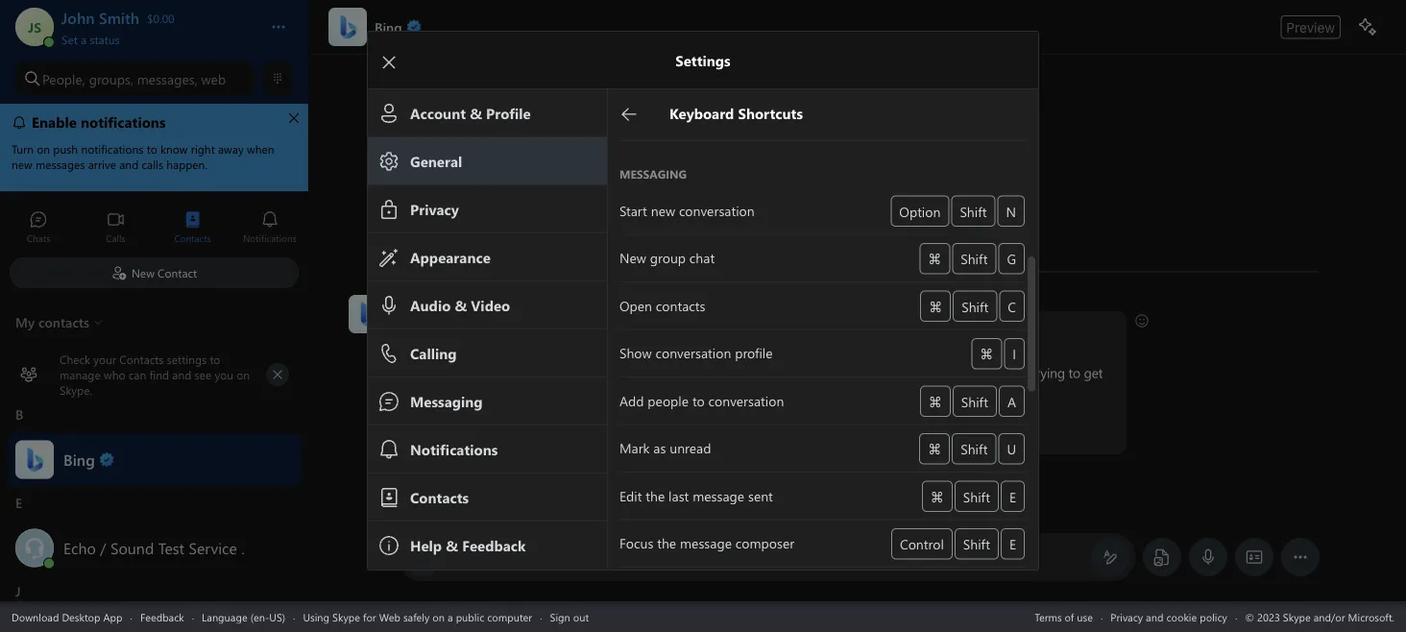 Task type: locate. For each thing, give the bounding box(es) containing it.
people, groups, messages, web
[[42, 70, 226, 88]]

want inside 'i'm an ai preview, so i'm still learning. sometimes i might say something weird. don't get mad at me, i'm just trying to get better! if you want to start over, type'
[[443, 427, 471, 445]]

i'm right "me,"
[[986, 364, 1004, 381]]

. left and
[[633, 427, 635, 445]]

0 horizontal spatial get
[[896, 364, 915, 381]]

i inside 'i'm an ai preview, so i'm still learning. sometimes i might say something weird. don't get mad at me, i'm just trying to get better! if you want to start over, type'
[[692, 364, 696, 381]]

still
[[549, 364, 569, 381]]

2 i'm from the left
[[528, 364, 546, 381]]

1 horizontal spatial want
[[701, 427, 729, 445]]

get right trying in the bottom right of the page
[[1084, 364, 1103, 381]]

2 horizontal spatial you
[[677, 427, 698, 445]]

to right trying in the bottom right of the page
[[1069, 364, 1081, 381]]

1 vertical spatial how
[[725, 497, 748, 512]]

2 horizontal spatial i'm
[[986, 364, 1004, 381]]

set a status button
[[61, 27, 252, 47]]

me right tell
[[920, 497, 936, 512]]

1 vertical spatial i
[[692, 364, 696, 381]]

0 horizontal spatial want
[[443, 427, 471, 445]]

1 horizontal spatial i
[[692, 364, 696, 381]]

1 vertical spatial just
[[856, 427, 877, 445]]

1 horizontal spatial to
[[733, 427, 745, 445]]

a right the set
[[81, 31, 87, 47]]

web
[[201, 70, 226, 88]]

. inside e group
[[241, 537, 245, 558]]

how
[[505, 321, 532, 339], [725, 497, 748, 512]]

terms of use link
[[1035, 610, 1093, 624]]

type
[[446, 548, 473, 565]]

sign out
[[550, 610, 589, 624]]

0 vertical spatial .
[[633, 427, 635, 445]]

bing up echo
[[63, 449, 95, 469]]

Type a message text field
[[446, 548, 1087, 567]]

write
[[580, 497, 607, 512]]

language (en-us) link
[[202, 610, 285, 624]]

sign out link
[[550, 610, 589, 624]]

(smileeyes)
[[663, 320, 726, 338]]

just
[[1008, 364, 1028, 381], [856, 427, 877, 445]]

how left the did
[[725, 497, 748, 512]]

2 want from the left
[[701, 427, 729, 445]]

privacy and cookie policy
[[1111, 610, 1228, 624]]

web
[[379, 610, 400, 624]]

want left start
[[443, 427, 471, 445]]

0 vertical spatial i
[[559, 321, 562, 339]]

0 horizontal spatial .
[[241, 537, 245, 558]]

!
[[498, 321, 502, 339]]

new group chat. command shift g element
[[608, 239, 1038, 282]]

how right "!"
[[505, 321, 532, 339]]

0 horizontal spatial you
[[418, 427, 440, 445]]

bing, 2:39 pm
[[397, 294, 466, 309]]

this
[[435, 321, 456, 339]]

tell
[[901, 497, 917, 512]]

set a status
[[61, 31, 120, 47]]

type a message
[[446, 548, 540, 565]]

to
[[1069, 364, 1081, 381], [475, 427, 486, 445], [733, 427, 745, 445]]

groups,
[[89, 70, 133, 88]]

1 horizontal spatial just
[[1008, 364, 1028, 381]]

poem
[[663, 497, 692, 512]]

feedback
[[140, 610, 184, 624]]

to left give
[[733, 427, 745, 445]]

0 horizontal spatial i
[[559, 321, 562, 339]]

can
[[535, 321, 555, 339]]

language
[[202, 610, 248, 624]]

1 want from the left
[[443, 427, 471, 445]]

1 get from the left
[[896, 364, 915, 381]]

0 vertical spatial bing
[[471, 321, 498, 339]]

open contacts. command shift c element
[[608, 286, 1038, 330]]

bing right is
[[471, 321, 498, 339]]

how did the universe begin?
[[725, 497, 868, 512]]

i'm right 'so' at the bottom left of the page
[[528, 364, 546, 381]]

1 vertical spatial bing
[[63, 449, 95, 469]]

2 horizontal spatial to
[[1069, 364, 1081, 381]]

hey,
[[407, 321, 432, 339]]

message
[[488, 548, 540, 565]]

me right give
[[776, 427, 794, 445]]

me inside button
[[920, 497, 936, 512]]

and
[[639, 427, 663, 445]]

just left trying in the bottom right of the page
[[1008, 364, 1028, 381]]

mad
[[918, 364, 944, 381]]

us)
[[269, 610, 285, 624]]

0 horizontal spatial how
[[505, 321, 532, 339]]

how inside button
[[725, 497, 748, 512]]

1 horizontal spatial how
[[725, 497, 748, 512]]

to left start
[[475, 427, 486, 445]]

if
[[666, 427, 673, 445]]

ai
[[446, 364, 458, 381]]

0 horizontal spatial bing
[[63, 449, 95, 469]]

1 vertical spatial .
[[241, 537, 245, 558]]

privacy and cookie policy link
[[1111, 610, 1228, 624]]

download
[[12, 610, 59, 624]]

better!
[[407, 385, 445, 403]]

download desktop app
[[12, 610, 122, 624]]

0 horizontal spatial i'm
[[407, 364, 425, 381]]

sound
[[110, 537, 154, 558]]

app
[[103, 610, 122, 624]]

keyboard shortcuts dialog
[[367, 31, 1067, 571]]

a right write
[[610, 497, 616, 512]]

bing
[[471, 321, 498, 339], [63, 449, 95, 469]]

bing, selected. list item
[[0, 433, 308, 486]]

something
[[759, 364, 820, 381]]

get left mad
[[896, 364, 915, 381]]

get
[[896, 364, 915, 381], [1084, 364, 1103, 381]]

so
[[512, 364, 525, 381]]

want left give
[[701, 427, 729, 445]]

pm
[[449, 294, 466, 309]]

0 vertical spatial me
[[776, 427, 794, 445]]

i right can
[[559, 321, 562, 339]]

just left the report
[[856, 427, 877, 445]]

service
[[189, 537, 237, 558]]

i
[[559, 321, 562, 339], [692, 364, 696, 381]]

0 vertical spatial just
[[1008, 364, 1028, 381]]

want
[[443, 427, 471, 445], [701, 427, 729, 445]]

a inside set a status button
[[81, 31, 87, 47]]

b group
[[0, 399, 308, 488]]

a
[[81, 31, 87, 47], [919, 427, 926, 445], [610, 497, 616, 512], [939, 497, 945, 512], [477, 548, 484, 565], [448, 610, 453, 624]]

focus the message composer. control shift e element
[[608, 524, 1038, 568]]

using skype for web safely on a public computer
[[303, 610, 532, 624]]

a right type
[[477, 548, 484, 565]]

e group
[[0, 488, 308, 576]]

you
[[594, 321, 616, 339], [418, 427, 440, 445], [677, 427, 698, 445]]

is
[[459, 321, 468, 339]]

0 vertical spatial how
[[505, 321, 532, 339]]

. right service
[[241, 537, 245, 558]]

language (en-us)
[[202, 610, 285, 624]]

mark as unread. command shift u element
[[608, 429, 1038, 473]]

help
[[566, 321, 591, 339]]

0 horizontal spatial just
[[856, 427, 877, 445]]

i'm left an
[[407, 364, 425, 381]]

1 horizontal spatial i'm
[[528, 364, 546, 381]]

tab list
[[0, 202, 308, 255]]

a left joke
[[939, 497, 945, 512]]

1 vertical spatial me
[[920, 497, 936, 512]]

1 horizontal spatial me
[[920, 497, 936, 512]]

today?
[[619, 321, 657, 339]]

magic
[[515, 498, 547, 511]]

newtopic . and if you want to give me feedback, just report a concern.
[[578, 427, 982, 445]]

test
[[158, 537, 184, 558]]

i left "might"
[[692, 364, 696, 381]]

1 horizontal spatial get
[[1084, 364, 1103, 381]]

rhyming
[[619, 497, 660, 512]]



Task type: describe. For each thing, give the bounding box(es) containing it.
download desktop app link
[[12, 610, 122, 624]]

tell me a joke button
[[888, 489, 981, 520]]

show conversation profile. command i element
[[608, 334, 1038, 378]]

don't
[[861, 364, 892, 381]]

feedback,
[[797, 427, 853, 445]]

an
[[428, 364, 443, 381]]

me,
[[962, 364, 983, 381]]

type
[[550, 427, 575, 445]]

(en-
[[250, 610, 269, 624]]

trying
[[1031, 364, 1065, 381]]

the
[[770, 497, 787, 512]]

out
[[573, 610, 589, 624]]

a inside tell me a joke button
[[939, 497, 945, 512]]

discover
[[428, 498, 475, 511]]

you inside 'i'm an ai preview, so i'm still learning. sometimes i might say something weird. don't get mad at me, i'm just trying to get better! if you want to start over, type'
[[418, 427, 440, 445]]

status
[[90, 31, 120, 47]]

/
[[100, 537, 106, 558]]

start new conversation. option shift n element
[[608, 191, 1038, 235]]

public
[[456, 610, 484, 624]]

feedback link
[[140, 610, 184, 624]]

2:39
[[425, 294, 446, 309]]

universe
[[790, 497, 832, 512]]

(openhands)
[[984, 426, 1056, 443]]

1 horizontal spatial you
[[594, 321, 616, 339]]

add people to conversation. command shift a element
[[608, 381, 1038, 425]]

give
[[748, 427, 772, 445]]

weird.
[[824, 364, 858, 381]]

sign
[[550, 610, 570, 624]]

over,
[[519, 427, 546, 445]]

write a rhyming poem
[[580, 497, 692, 512]]

hey, this is bing ! how can i help you today?
[[407, 321, 661, 339]]

policy
[[1200, 610, 1228, 624]]

desktop
[[62, 610, 100, 624]]

skype
[[332, 610, 360, 624]]

at
[[947, 364, 958, 381]]

begin?
[[835, 497, 868, 512]]

messages,
[[137, 70, 198, 88]]

report
[[880, 427, 916, 445]]

privacy
[[1111, 610, 1143, 624]]

1 i'm from the left
[[407, 364, 425, 381]]

and
[[1146, 610, 1164, 624]]

people, groups, messages, web button
[[15, 61, 255, 96]]

computer
[[487, 610, 532, 624]]

1 horizontal spatial .
[[633, 427, 635, 445]]

2 get from the left
[[1084, 364, 1103, 381]]

how did the universe begin? button
[[713, 489, 881, 520]]

joke
[[948, 497, 969, 512]]

concern.
[[930, 427, 978, 445]]

of
[[1065, 610, 1074, 624]]

cookie
[[1167, 610, 1197, 624]]

set
[[61, 31, 78, 47]]

bing,
[[397, 294, 422, 309]]

0 horizontal spatial me
[[776, 427, 794, 445]]

start
[[490, 427, 516, 445]]

edit the last message sent. command shift e element
[[608, 476, 1038, 520]]

echo
[[63, 537, 96, 558]]

a right on
[[448, 610, 453, 624]]

sometimes
[[625, 364, 689, 381]]

using skype for web safely on a public computer link
[[303, 610, 532, 624]]

a right the report
[[919, 427, 926, 445]]

newtopic
[[578, 427, 633, 445]]

terms
[[1035, 610, 1062, 624]]

might
[[699, 364, 733, 381]]

write a rhyming poem button
[[567, 489, 705, 520]]

echo / sound test service .
[[63, 537, 245, 558]]

people,
[[42, 70, 85, 88]]

just inside 'i'm an ai preview, so i'm still learning. sometimes i might say something weird. don't get mad at me, i'm just trying to get better! if you want to start over, type'
[[1008, 364, 1028, 381]]

1 horizontal spatial bing
[[471, 321, 498, 339]]

preview
[[1287, 19, 1335, 35]]

a inside write a rhyming poem button
[[610, 497, 616, 512]]

say
[[737, 364, 755, 381]]

preview,
[[461, 364, 508, 381]]

if
[[407, 427, 415, 445]]

learning.
[[572, 364, 621, 381]]

for
[[363, 610, 376, 624]]

discover bing's magic
[[428, 498, 547, 511]]

0 horizontal spatial to
[[475, 427, 486, 445]]

tell me a joke
[[901, 497, 969, 512]]

did
[[751, 497, 767, 512]]

3 i'm from the left
[[986, 364, 1004, 381]]

bing inside bing, selected. list item
[[63, 449, 95, 469]]

using
[[303, 610, 330, 624]]

open sxplayground. option shift p element
[[608, 98, 1038, 141]]

bing's
[[478, 498, 511, 511]]



Task type: vqa. For each thing, say whether or not it's contained in the screenshot.
Sound
yes



